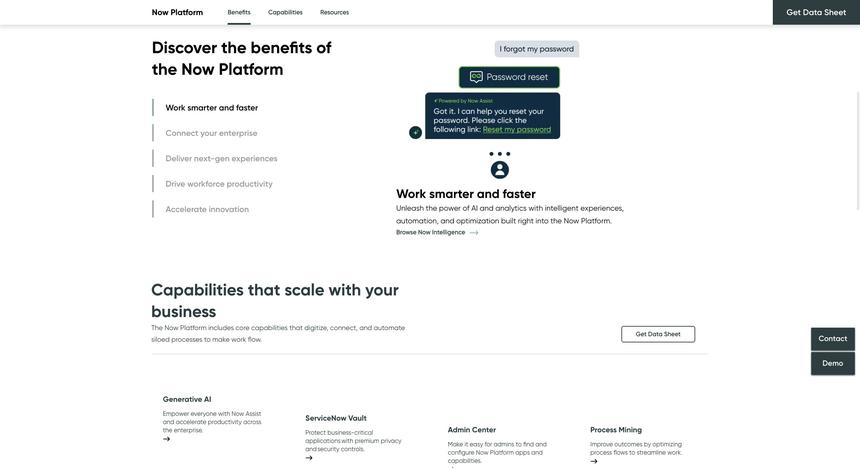 Task type: vqa. For each thing, say whether or not it's contained in the screenshot.


Task type: locate. For each thing, give the bounding box(es) containing it.
to up apps
[[516, 441, 522, 448]]

1 vertical spatial get
[[636, 331, 647, 339]]

1 horizontal spatial faster
[[503, 186, 536, 201]]

1 vertical spatial productivity
[[208, 419, 242, 426]]

work smarter and faster link
[[152, 99, 279, 116]]

to inside make it easy for admins to find and configure now platform apps and capabilities.
[[516, 441, 522, 448]]

enterprise
[[219, 128, 258, 138]]

1 vertical spatial faster
[[503, 186, 536, 201]]

that
[[248, 280, 281, 300], [290, 324, 303, 332]]

work up connect
[[166, 103, 186, 113]]

0 vertical spatial of
[[317, 37, 332, 58]]

browse now intelligence
[[397, 229, 467, 237]]

center
[[473, 426, 497, 435]]

accelerate innovation
[[166, 204, 249, 214]]

contact link
[[812, 328, 856, 351]]

1 horizontal spatial that
[[290, 324, 303, 332]]

1 vertical spatial get data sheet
[[636, 331, 681, 339]]

work inside "link"
[[166, 103, 186, 113]]

benefits
[[251, 37, 313, 58]]

work inside work smarter and faster unleash the power of ai and analytics with intelligent experiences, automation, and optimization built right into the now platform.
[[397, 186, 426, 201]]

0 vertical spatial get data sheet
[[787, 7, 847, 17]]

0 horizontal spatial work
[[166, 103, 186, 113]]

faster up the enterprise on the left of page
[[236, 103, 258, 113]]

faster
[[236, 103, 258, 113], [503, 186, 536, 201]]

sheet for the bottommost get data sheet link
[[665, 331, 681, 339]]

productivity down everyone
[[208, 419, 242, 426]]

faster inside work smarter and faster unleash the power of ai and analytics with intelligent experiences, automation, and optimization built right into the now platform.
[[503, 186, 536, 201]]

your inside capabilities that scale with your business the now platform includes core capabilities that digitize, connect, and automate siloed processes to make work flow.
[[366, 280, 399, 300]]

1 vertical spatial sheet
[[665, 331, 681, 339]]

digitize,
[[305, 324, 329, 332]]

your
[[201, 128, 217, 138], [366, 280, 399, 300]]

capabilities that scale with your business the now platform includes core capabilities that digitize, connect, and automate siloed processes to make work flow.
[[151, 280, 405, 344]]

1 horizontal spatial smarter
[[430, 186, 474, 201]]

with
[[529, 204, 543, 213], [329, 280, 361, 300], [218, 411, 230, 418]]

0 horizontal spatial capabilities
[[151, 280, 244, 300]]

0 horizontal spatial your
[[201, 128, 217, 138]]

configure
[[448, 449, 475, 457]]

2 vertical spatial with
[[218, 411, 230, 418]]

smarter
[[188, 103, 217, 113], [430, 186, 474, 201]]

optimizing
[[653, 441, 682, 448]]

get
[[787, 7, 802, 17], [636, 331, 647, 339]]

0 vertical spatial faster
[[236, 103, 258, 113]]

protect
[[306, 429, 326, 437]]

2 horizontal spatial with
[[529, 204, 543, 213]]

connect your enterprise
[[166, 128, 258, 138]]

1 horizontal spatial get data sheet
[[787, 7, 847, 17]]

productivity
[[227, 179, 273, 189], [208, 419, 242, 426]]

get data sheet
[[787, 7, 847, 17], [636, 331, 681, 339]]

0 vertical spatial smarter
[[188, 103, 217, 113]]

smarter inside work smarter and faster unleash the power of ai and analytics with intelligent experiences, automation, and optimization built right into the now platform.
[[430, 186, 474, 201]]

0 vertical spatial get
[[787, 7, 802, 17]]

to down outcomes at the right bottom
[[630, 449, 636, 457]]

1 vertical spatial work
[[397, 186, 426, 201]]

0 vertical spatial get data sheet link
[[774, 0, 861, 25]]

1 horizontal spatial get
[[787, 7, 802, 17]]

0 horizontal spatial data
[[649, 331, 663, 339]]

0 vertical spatial with
[[529, 204, 543, 213]]

0 horizontal spatial of
[[317, 37, 332, 58]]

of
[[317, 37, 332, 58], [463, 204, 470, 213]]

automation,
[[397, 216, 439, 225]]

0 horizontal spatial smarter
[[188, 103, 217, 113]]

0 horizontal spatial get data sheet link
[[622, 326, 696, 343]]

1 horizontal spatial your
[[366, 280, 399, 300]]

1 horizontal spatial capabilities
[[268, 9, 303, 16]]

ai up everyone
[[204, 395, 211, 405]]

1 vertical spatial of
[[463, 204, 470, 213]]

streamline
[[637, 449, 667, 457]]

flow.
[[248, 336, 262, 344]]

1 horizontal spatial to
[[516, 441, 522, 448]]

get data sheet for the bottommost get data sheet link
[[636, 331, 681, 339]]

work
[[166, 103, 186, 113], [397, 186, 426, 201]]

0 vertical spatial ai
[[472, 204, 478, 213]]

capabilities
[[251, 324, 288, 332]]

1 vertical spatial capabilities
[[151, 280, 244, 300]]

ai inside work smarter and faster unleash the power of ai and analytics with intelligent experiences, automation, and optimization built right into the now platform.
[[472, 204, 478, 213]]

1 vertical spatial with
[[329, 280, 361, 300]]

to inside improve outcomes by optimizing process flows to streamline work.
[[630, 449, 636, 457]]

faster inside "link"
[[236, 103, 258, 113]]

discover
[[152, 37, 217, 58]]

2 vertical spatial to
[[630, 449, 636, 457]]

benefits link
[[228, 0, 251, 27]]

scale
[[285, 280, 325, 300]]

0 horizontal spatial to
[[204, 336, 211, 344]]

work up "unleash"
[[397, 186, 426, 201]]

process
[[591, 426, 617, 435]]

now inside work smarter and faster unleash the power of ai and analytics with intelligent experiences, automation, and optimization built right into the now platform.
[[564, 216, 580, 225]]

1 vertical spatial that
[[290, 324, 303, 332]]

faster up analytics
[[503, 186, 536, 201]]

ai
[[472, 204, 478, 213], [204, 395, 211, 405]]

make it easy for admins to find and configure now platform apps and capabilities.
[[448, 441, 547, 465]]

the inside empower everyone with now assist and accelerate productivity across the enterprise.
[[163, 427, 172, 434]]

1 horizontal spatial data
[[804, 7, 823, 17]]

2 horizontal spatial to
[[630, 449, 636, 457]]

across
[[243, 419, 262, 426]]

applications with
[[306, 438, 354, 445]]

connect your enterprise link
[[152, 124, 279, 142]]

easy
[[470, 441, 484, 448]]

into
[[536, 216, 549, 225]]

and inside empower everyone with now assist and accelerate productivity across the enterprise.
[[163, 419, 174, 426]]

1 vertical spatial your
[[366, 280, 399, 300]]

smarter up the connect your enterprise
[[188, 103, 217, 113]]

experiences,
[[581, 204, 624, 213]]

and up the connect your enterprise link
[[219, 103, 234, 113]]

get for the bottommost get data sheet link
[[636, 331, 647, 339]]

capabilities for capabilities
[[268, 9, 303, 16]]

0 horizontal spatial faster
[[236, 103, 258, 113]]

work for work smarter and faster unleash the power of ai and analytics with intelligent experiences, automation, and optimization built right into the now platform.
[[397, 186, 426, 201]]

business
[[151, 301, 216, 322]]

0 horizontal spatial with
[[218, 411, 230, 418]]

1 vertical spatial to
[[516, 441, 522, 448]]

0 horizontal spatial sheet
[[665, 331, 681, 339]]

connect,
[[330, 324, 358, 332]]

and up analytics
[[477, 186, 500, 201]]

now inside capabilities that scale with your business the now platform includes core capabilities that digitize, connect, and automate siloed processes to make work flow.
[[165, 324, 179, 332]]

1 horizontal spatial get data sheet link
[[774, 0, 861, 25]]

accelerate innovation link
[[152, 201, 279, 218]]

productivity down experiences
[[227, 179, 273, 189]]

analytics
[[496, 204, 527, 213]]

data
[[804, 7, 823, 17], [649, 331, 663, 339]]

1 vertical spatial get data sheet link
[[622, 326, 696, 343]]

to inside capabilities that scale with your business the now platform includes core capabilities that digitize, connect, and automate siloed processes to make work flow.
[[204, 336, 211, 344]]

the
[[221, 37, 247, 58], [152, 59, 177, 79], [426, 204, 438, 213], [551, 216, 562, 225], [163, 427, 172, 434]]

productivity inside drive workforce productivity link
[[227, 179, 273, 189]]

get data sheet link
[[774, 0, 861, 25], [622, 326, 696, 343]]

1 horizontal spatial sheet
[[825, 7, 847, 17]]

capabilities
[[268, 9, 303, 16], [151, 280, 244, 300]]

capabilities link
[[268, 0, 303, 25]]

and up intelligence
[[441, 216, 455, 225]]

ai up 'optimization'
[[472, 204, 478, 213]]

0 vertical spatial sheet
[[825, 7, 847, 17]]

1 horizontal spatial ai
[[472, 204, 478, 213]]

0 vertical spatial capabilities
[[268, 9, 303, 16]]

smarter up power on the top of the page
[[430, 186, 474, 201]]

discover the benefits of the now platform
[[152, 37, 332, 79]]

drive workforce productivity link
[[152, 175, 279, 192]]

0 horizontal spatial ai
[[204, 395, 211, 405]]

platform inside capabilities that scale with your business the now platform includes core capabilities that digitize, connect, and automate siloed processes to make work flow.
[[180, 324, 207, 332]]

1 vertical spatial smarter
[[430, 186, 474, 201]]

now platform
[[152, 7, 203, 17]]

includes
[[208, 324, 234, 332]]

resources link
[[321, 0, 349, 25]]

0 vertical spatial that
[[248, 280, 281, 300]]

to left make
[[204, 336, 211, 344]]

apps
[[516, 449, 530, 457]]

smarter inside work smarter and faster "link"
[[188, 103, 217, 113]]

resources
[[321, 9, 349, 16]]

accelerate
[[176, 419, 207, 426]]

1 horizontal spatial of
[[463, 204, 470, 213]]

0 vertical spatial work
[[166, 103, 186, 113]]

processes
[[172, 336, 203, 344]]

0 vertical spatial data
[[804, 7, 823, 17]]

and right connect,
[[360, 324, 372, 332]]

to
[[204, 336, 211, 344], [516, 441, 522, 448], [630, 449, 636, 457]]

1 horizontal spatial work
[[397, 186, 426, 201]]

make
[[448, 441, 464, 448]]

and down empower
[[163, 419, 174, 426]]

browse
[[397, 229, 417, 237]]

capabilities inside capabilities that scale with your business the now platform includes core capabilities that digitize, connect, and automate siloed processes to make work flow.
[[151, 280, 244, 300]]

0 horizontal spatial get data sheet
[[636, 331, 681, 339]]

benefits
[[228, 9, 251, 16]]

of inside work smarter and faster unleash the power of ai and analytics with intelligent experiences, automation, and optimization built right into the now platform.
[[463, 204, 470, 213]]

everyone
[[191, 411, 217, 418]]

0 horizontal spatial get
[[636, 331, 647, 339]]

0 vertical spatial productivity
[[227, 179, 273, 189]]

generative ai
[[163, 395, 211, 405]]

servicenow
[[306, 414, 347, 423]]

sheet
[[825, 7, 847, 17], [665, 331, 681, 339]]

unleash
[[397, 204, 424, 213]]

0 vertical spatial to
[[204, 336, 211, 344]]

1 vertical spatial data
[[649, 331, 663, 339]]

1 horizontal spatial with
[[329, 280, 361, 300]]

drive
[[166, 179, 185, 189]]



Task type: describe. For each thing, give the bounding box(es) containing it.
empower
[[163, 411, 189, 418]]

improve outcomes by optimizing process flows to streamline work.
[[591, 441, 683, 457]]

work.
[[668, 449, 683, 457]]

smarter for work smarter and faster unleash the power of ai and analytics with intelligent experiences, automation, and optimization built right into the now platform.
[[430, 186, 474, 201]]

improve
[[591, 441, 614, 448]]

platform.
[[582, 216, 612, 225]]

gen
[[215, 153, 230, 163]]

connect
[[166, 128, 199, 138]]

with inside work smarter and faster unleash the power of ai and analytics with intelligent experiences, automation, and optimization built right into the now platform.
[[529, 204, 543, 213]]

process mining
[[591, 426, 643, 435]]

productivity inside empower everyone with now assist and accelerate productivity across the enterprise.
[[208, 419, 242, 426]]

with inside capabilities that scale with your business the now platform includes core capabilities that digitize, connect, and automate siloed processes to make work flow.
[[329, 280, 361, 300]]

the
[[151, 324, 163, 332]]

flows
[[614, 449, 628, 457]]

built
[[502, 216, 517, 225]]

work smarter and faster
[[166, 103, 258, 113]]

1 vertical spatial ai
[[204, 395, 211, 405]]

get for the rightmost get data sheet link
[[787, 7, 802, 17]]

of inside discover the benefits of the now platform
[[317, 37, 332, 58]]

faster for work smarter and faster
[[236, 103, 258, 113]]

find
[[524, 441, 534, 448]]

contact
[[819, 335, 848, 344]]

platform inside make it easy for admins to find and configure now platform apps and capabilities.
[[490, 449, 514, 457]]

and up 'optimization'
[[480, 204, 494, 213]]

now inside empower everyone with now assist and accelerate productivity across the enterprise.
[[232, 411, 244, 418]]

now inside discover the benefits of the now platform
[[181, 59, 215, 79]]

power
[[439, 204, 461, 213]]

automate
[[374, 324, 405, 332]]

make better business decisions with ai and analytics image
[[397, 29, 652, 186]]

0 vertical spatial your
[[201, 128, 217, 138]]

critical
[[355, 429, 373, 437]]

controls.
[[341, 446, 365, 453]]

mining
[[619, 426, 643, 435]]

capabilities.
[[448, 458, 482, 465]]

get data sheet for the rightmost get data sheet link
[[787, 7, 847, 17]]

sheet for the rightmost get data sheet link
[[825, 7, 847, 17]]

admin center
[[448, 426, 497, 435]]

workforce
[[187, 179, 225, 189]]

optimization
[[457, 216, 500, 225]]

make
[[213, 336, 230, 344]]

0 horizontal spatial that
[[248, 280, 281, 300]]

privacy
[[381, 438, 402, 445]]

empower everyone with now assist and accelerate productivity across the enterprise.
[[163, 411, 262, 434]]

faster for work smarter and faster unleash the power of ai and analytics with intelligent experiences, automation, and optimization built right into the now platform.
[[503, 186, 536, 201]]

generative
[[163, 395, 202, 405]]

work for work smarter and faster
[[166, 103, 186, 113]]

accelerate
[[166, 204, 207, 214]]

work smarter and faster unleash the power of ai and analytics with intelligent experiences, automation, and optimization built right into the now platform.
[[397, 186, 624, 225]]

demo link
[[812, 352, 856, 375]]

business-
[[328, 429, 355, 437]]

next-
[[194, 153, 215, 163]]

protect business-critical applications with premium privacy and security controls.
[[306, 429, 402, 453]]

work
[[232, 336, 246, 344]]

experiences
[[232, 153, 278, 163]]

and security
[[306, 446, 340, 453]]

data for the rightmost get data sheet link
[[804, 7, 823, 17]]

assist
[[246, 411, 261, 418]]

core
[[236, 324, 250, 332]]

enterprise.
[[174, 427, 203, 434]]

vault
[[349, 414, 367, 423]]

and inside capabilities that scale with your business the now platform includes core capabilities that digitize, connect, and automate siloed processes to make work flow.
[[360, 324, 372, 332]]

admins
[[494, 441, 515, 448]]

intelligence
[[432, 229, 466, 237]]

and down find
[[532, 449, 543, 457]]

deliver next-gen experiences link
[[152, 150, 279, 167]]

process
[[591, 449, 613, 457]]

and right find
[[536, 441, 547, 448]]

capabilities for capabilities that scale with your business the now platform includes core capabilities that digitize, connect, and automate siloed processes to make work flow.
[[151, 280, 244, 300]]

and inside "link"
[[219, 103, 234, 113]]

admin
[[448, 426, 471, 435]]

premium
[[355, 438, 380, 445]]

data for the bottommost get data sheet link
[[649, 331, 663, 339]]

outcomes
[[615, 441, 643, 448]]

it
[[465, 441, 469, 448]]

for
[[485, 441, 493, 448]]

by
[[645, 441, 652, 448]]

deliver next-gen experiences
[[166, 153, 278, 163]]

browse now intelligence link
[[397, 229, 489, 237]]

with inside empower everyone with now assist and accelerate productivity across the enterprise.
[[218, 411, 230, 418]]

demo
[[823, 359, 844, 368]]

now inside make it easy for admins to find and configure now platform apps and capabilities.
[[476, 449, 489, 457]]

intelligent
[[545, 204, 579, 213]]

platform inside discover the benefits of the now platform
[[219, 59, 284, 79]]

smarter for work smarter and faster
[[188, 103, 217, 113]]

servicenow vault
[[306, 414, 367, 423]]

innovation
[[209, 204, 249, 214]]

right
[[518, 216, 534, 225]]



